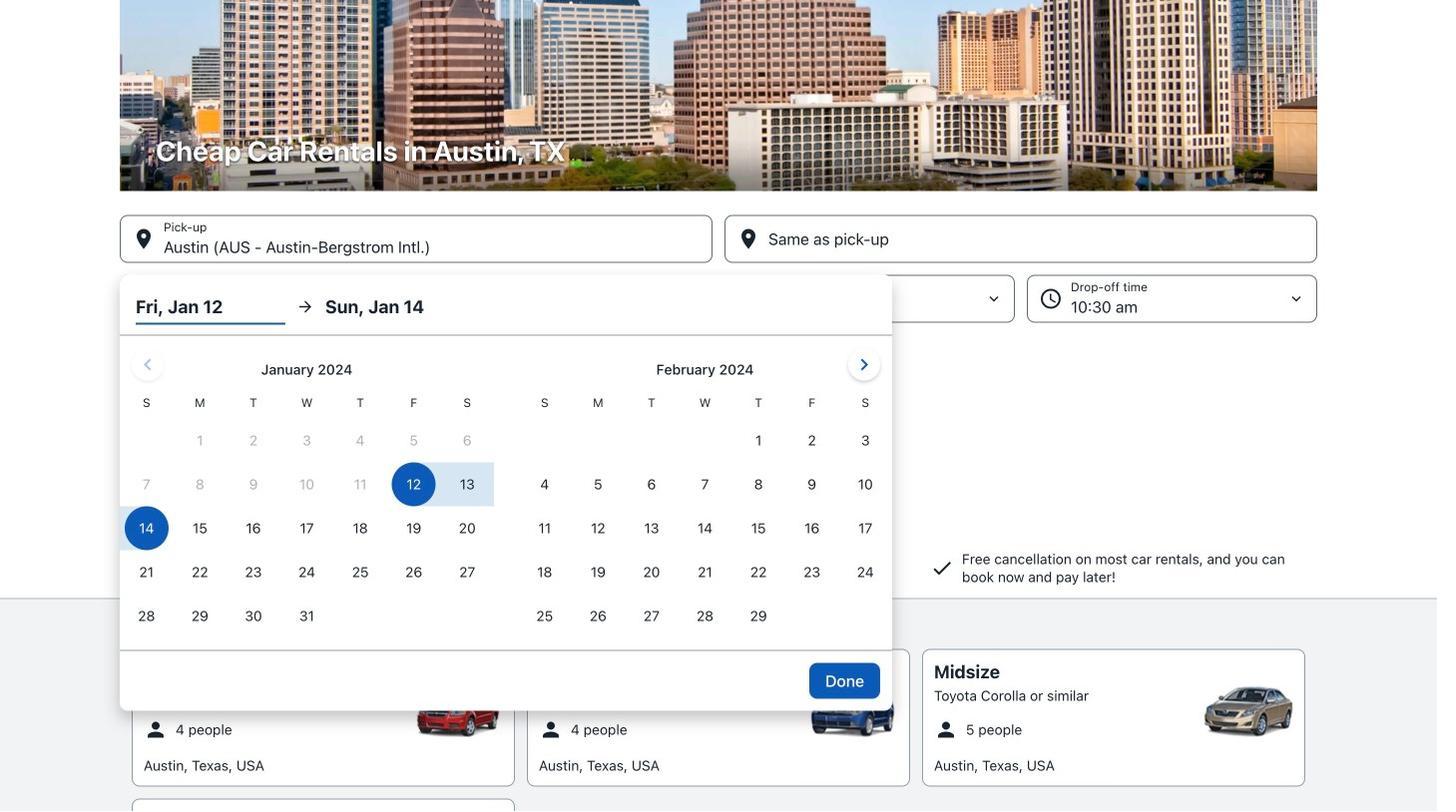 Task type: vqa. For each thing, say whether or not it's contained in the screenshot.
small image
yes



Task type: locate. For each thing, give the bounding box(es) containing it.
1 horizontal spatial small image
[[539, 718, 563, 742]]

2 horizontal spatial small image
[[935, 718, 959, 742]]

0 horizontal spatial small image
[[144, 718, 168, 742]]

2 small image from the left
[[539, 718, 563, 742]]

3 small image from the left
[[935, 718, 959, 742]]

breadcrumbs region
[[0, 0, 1438, 711]]

next month image
[[853, 353, 877, 377]]

chevrolet spark image
[[413, 687, 503, 737]]

small image
[[144, 718, 168, 742], [539, 718, 563, 742], [935, 718, 959, 742]]

1 small image from the left
[[144, 718, 168, 742]]

small image for toyota corolla image on the right bottom
[[935, 718, 959, 742]]



Task type: describe. For each thing, give the bounding box(es) containing it.
small image for the ford focus image
[[539, 718, 563, 742]]

toyota corolla image
[[1204, 687, 1294, 737]]

ford focus image
[[809, 687, 899, 737]]

previous month image
[[136, 353, 160, 377]]



